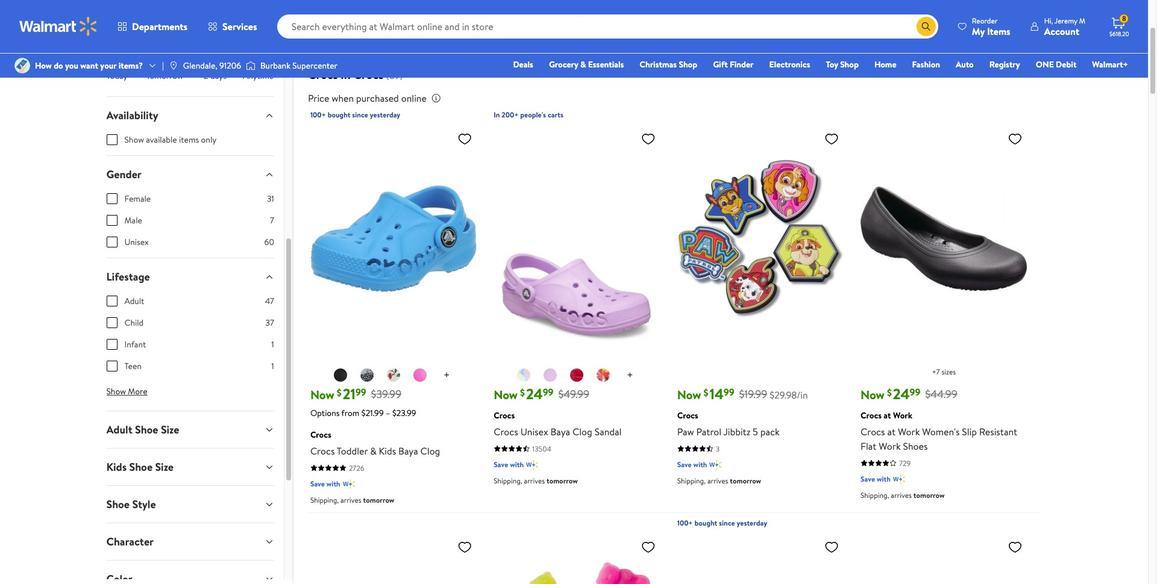 Task type: describe. For each thing, give the bounding box(es) containing it.
charms
[[628, 28, 660, 42]]

baya inside crocs crocs toddler & kids baya clog
[[399, 445, 418, 458]]

days
[[210, 70, 227, 82]]

cherry image
[[386, 368, 401, 383]]

clog inside crocs crocs toddler & kids baya clog
[[421, 445, 440, 458]]

electronics
[[770, 58, 811, 71]]

multicolor image
[[517, 368, 531, 383]]

one debit
[[1036, 58, 1077, 71]]

purchased
[[356, 92, 399, 105]]

now for now $ 24 99 $49.99
[[494, 387, 518, 403]]

unisex inside gender group
[[124, 236, 149, 248]]

now for now $ 24 99 $44.99
[[861, 387, 885, 403]]

your
[[100, 60, 117, 72]]

work right flat
[[879, 440, 901, 453]]

christmas
[[640, 58, 677, 71]]

add to favorites list, crocs men's yukon vista ii clog sandal image
[[825, 540, 839, 555]]

items
[[179, 134, 199, 146]]

kids shoe size button
[[97, 449, 284, 486]]

glendale, 91206
[[183, 60, 241, 72]]

bought for crocs toddler & kids baya clog image
[[328, 110, 351, 120]]

+7
[[932, 367, 940, 377]]

$49.99
[[559, 387, 590, 402]]

toy shop link
[[821, 58, 864, 71]]

crocs at work crocs at work women's slip resistant flat work shoes
[[861, 410, 1018, 453]]

mens
[[330, 19, 353, 32]]

resistant
[[980, 425, 1018, 439]]

add to favorites list, paw patrol jibbitz 5 pack image
[[825, 131, 839, 147]]

+7 sizes
[[932, 367, 956, 377]]

$39.99
[[371, 387, 402, 402]]

show available items only
[[124, 134, 217, 146]]

womens crocs
[[265, 19, 300, 42]]

–
[[386, 407, 390, 419]]

shipping, arrives tomorrow for $19.99
[[677, 476, 762, 486]]

save with for $44.99
[[861, 474, 891, 485]]

24 for now $ 24 99 $44.99
[[893, 384, 910, 404]]

save with for $49.99
[[494, 460, 524, 470]]

arrives down 2726
[[341, 495, 362, 506]]

kids for kids crocs
[[405, 19, 422, 32]]

work down now $ 24 99 $44.99
[[893, 410, 913, 422]]

2726
[[349, 463, 364, 474]]

31
[[267, 193, 274, 205]]

crocs work vf image
[[478, 0, 521, 16]]

crocs charms image
[[622, 0, 666, 16]]

now $ 21 99 $39.99 options from $21.99 – $23.99
[[310, 384, 416, 419]]

save for $44.99
[[861, 474, 875, 485]]

arrives for $19.99
[[708, 476, 729, 486]]

2 vertical spatial at
[[888, 425, 896, 439]]

5
[[753, 425, 758, 439]]

|
[[162, 60, 164, 72]]

candy bear jibbitz 5 pack image
[[494, 535, 661, 585]]

shipping, arrives tomorrow for $49.99
[[494, 476, 578, 486]]

womens crocs link
[[251, 0, 314, 42]]

toy
[[826, 58, 838, 71]]

crocs paw patrol jibbitz 5 pack
[[677, 410, 780, 439]]

kids shoe size tab
[[97, 449, 284, 486]]

unisex inside crocs crocs unisex baya clog sandal
[[521, 425, 548, 439]]

crocs inside crocs charms
[[632, 19, 656, 32]]

do
[[54, 60, 63, 72]]

availability tab
[[97, 97, 284, 134]]

home
[[875, 58, 897, 71]]

crocs inside mens crocs link
[[355, 19, 379, 32]]

7
[[270, 215, 274, 227]]

since for crocs men's yukon vista ii clog sandal image
[[719, 518, 735, 529]]

tomorrow
[[146, 70, 183, 82]]

100+ bought since yesterday for crocs men's yukon vista ii clog sandal image
[[677, 518, 768, 529]]

womens
[[265, 19, 300, 32]]

available
[[146, 134, 177, 146]]

infant
[[124, 339, 146, 351]]

availability button
[[97, 97, 284, 134]]

tomorrow down 2726
[[363, 495, 394, 506]]

tie dye image
[[596, 368, 611, 383]]

100+ for crocs men's yukon vista ii clog sandal image
[[677, 518, 693, 529]]

debit
[[1056, 58, 1077, 71]]

adult for adult shoe size
[[106, 423, 132, 438]]

tomorrow for $19.99
[[730, 476, 762, 486]]

shop all crocs image
[[695, 0, 738, 16]]

shoe style tab
[[97, 487, 284, 523]]

electronics link
[[764, 58, 816, 71]]

adult shoe size button
[[97, 412, 284, 449]]

100+ for crocs toddler & kids baya clog image
[[310, 110, 326, 120]]

items?
[[119, 60, 143, 72]]

more
[[128, 386, 147, 398]]

$ for now $ 21 99 $39.99 options from $21.99 – $23.99
[[337, 386, 342, 400]]

clog inside crocs crocs unisex baya clog sandal
[[573, 425, 593, 439]]

show more
[[106, 386, 147, 398]]

grocery & essentials link
[[544, 58, 630, 71]]

crocs inside "crocs sandals" link
[[543, 19, 567, 32]]

91206
[[219, 60, 241, 72]]

100+ bought since yesterday for crocs toddler & kids baya clog image
[[310, 110, 401, 120]]

729
[[900, 459, 911, 469]]

shipping, for $44.99
[[861, 491, 889, 501]]

crocs at work women's slip resistant flat work shoes image
[[861, 127, 1028, 352]]

kids crocs image
[[405, 0, 449, 16]]

departments button
[[107, 12, 198, 41]]

jeremy
[[1055, 15, 1078, 26]]

supercenter
[[293, 60, 338, 72]]

99 for now $ 24 99 $44.99
[[910, 386, 921, 399]]

patrol
[[697, 425, 722, 439]]

 image for how do you want your items?
[[14, 58, 30, 74]]

in
[[341, 66, 351, 83]]

shipping, arrives tomorrow down 2726
[[310, 495, 394, 506]]

crocs at work women's neria pro ii slip resistant clog image
[[861, 535, 1028, 585]]

walmart plus image for 24
[[893, 474, 905, 486]]

1 horizontal spatial deals link
[[508, 58, 539, 71]]

 image for glendale, 91206
[[169, 61, 178, 71]]

today
[[106, 70, 128, 82]]

grocery & essentials
[[549, 58, 624, 71]]

mens crocs
[[330, 19, 379, 32]]

8 $618.20
[[1110, 13, 1130, 38]]

60
[[264, 236, 274, 248]]

walmart+
[[1093, 58, 1129, 71]]

crocs inside crocs at work
[[482, 19, 506, 32]]

burbank supercenter
[[260, 60, 338, 72]]

$ for now $ 24 99 $49.99
[[520, 386, 525, 400]]

crocs in crocs (89)
[[308, 66, 403, 83]]

crocs charms link
[[613, 0, 676, 42]]

arrives for $49.99
[[524, 476, 545, 486]]

mens crocs image
[[333, 0, 377, 16]]

shoe for kids
[[129, 460, 153, 475]]

crocs unisex classic realtree clog image
[[310, 535, 477, 585]]

arrives for $44.99
[[891, 491, 912, 501]]

auto link
[[951, 58, 980, 71]]

size for kids shoe size
[[155, 460, 174, 475]]

now $ 24 99 $49.99
[[494, 384, 590, 404]]

crocs inside womens crocs
[[270, 28, 295, 42]]

size for adult shoe size
[[161, 423, 179, 438]]

add to favorites list, crocs at work women's neria pro ii slip resistant clog image
[[1008, 540, 1023, 555]]

$618.20
[[1110, 30, 1130, 38]]

essentials
[[588, 58, 624, 71]]

price when purchased online
[[308, 92, 427, 105]]

mens crocs link
[[323, 0, 386, 33]]

character button
[[97, 524, 284, 561]]

14
[[710, 384, 724, 404]]

shoe for adult
[[135, 423, 158, 438]]

+ button for 21
[[434, 366, 460, 386]]

1 for infant
[[272, 339, 274, 351]]

99 for now $ 21 99 $39.99 options from $21.99 – $23.99
[[356, 386, 366, 399]]

shoe inside 'tab'
[[106, 497, 130, 512]]

$23.99
[[392, 407, 416, 419]]

slip
[[962, 425, 977, 439]]

crocs sandals image
[[550, 0, 594, 16]]

walmart image
[[19, 17, 98, 36]]

when
[[332, 92, 354, 105]]



Task type: vqa. For each thing, say whether or not it's contained in the screenshot.


Task type: locate. For each thing, give the bounding box(es) containing it.
walmart plus image
[[710, 459, 722, 471], [893, 474, 905, 486], [343, 479, 355, 491]]

character tab
[[97, 524, 284, 561]]

1 horizontal spatial bought
[[695, 518, 718, 529]]

(89)
[[386, 69, 403, 82]]

shop for toy shop
[[840, 58, 859, 71]]

0 horizontal spatial 100+ bought since yesterday
[[310, 110, 401, 120]]

with for $44.99
[[877, 474, 891, 485]]

tomorrow down shoes
[[914, 491, 945, 501]]

0 horizontal spatial shop
[[111, 19, 132, 32]]

1 vertical spatial &
[[370, 445, 377, 458]]

&
[[581, 58, 586, 71], [370, 445, 377, 458]]

baya
[[551, 425, 570, 439], [399, 445, 418, 458]]

$ inside now $ 21 99 $39.99 options from $21.99 – $23.99
[[337, 386, 342, 400]]

pepper image
[[570, 368, 584, 383]]

shoe left style on the bottom left of the page
[[106, 497, 130, 512]]

reorder
[[972, 15, 998, 26]]

now left 14
[[677, 387, 701, 403]]

now for now $ 21 99 $39.99 options from $21.99 – $23.99
[[310, 387, 334, 403]]

0 horizontal spatial &
[[370, 445, 377, 458]]

paw patrol jibbitz 5 pack image
[[677, 127, 844, 352]]

show left 'more'
[[106, 386, 126, 398]]

+ for 21
[[444, 368, 450, 383]]

pack
[[761, 425, 780, 439]]

1 for teen
[[272, 361, 274, 373]]

fashion
[[913, 58, 941, 71]]

1 horizontal spatial 100+
[[677, 518, 693, 529]]

save with down paw
[[677, 460, 707, 470]]

finder
[[730, 58, 754, 71]]

1 now from the left
[[310, 387, 334, 403]]

0 horizontal spatial 100+
[[310, 110, 326, 120]]

departments
[[132, 20, 188, 33]]

flat
[[861, 440, 877, 453]]

99 inside now $ 21 99 $39.99 options from $21.99 – $23.99
[[356, 386, 366, 399]]

walmart plus image down the 729 at the right bottom of the page
[[893, 474, 905, 486]]

male
[[124, 215, 142, 227]]

& right toddler
[[370, 445, 377, 458]]

shoe down adult shoe size
[[129, 460, 153, 475]]

0 horizontal spatial clog
[[421, 445, 440, 458]]

walmart plus image for 14
[[710, 459, 722, 471]]

yesterday up crocs men's yukon vista ii clog sandal image
[[737, 518, 768, 529]]

arrives down 3
[[708, 476, 729, 486]]

baya up 13504
[[551, 425, 570, 439]]

1 vertical spatial deals link
[[508, 58, 539, 71]]

$ down multicolor icon
[[520, 386, 525, 400]]

3 now from the left
[[677, 387, 701, 403]]

2 + from the left
[[627, 368, 634, 383]]

lifestage group
[[106, 295, 274, 382]]

1 horizontal spatial shop
[[679, 58, 698, 71]]

0 vertical spatial kids
[[405, 19, 422, 32]]

 image right |
[[169, 61, 178, 71]]

3 $ from the left
[[704, 386, 709, 400]]

save for $49.99
[[494, 460, 508, 470]]

size inside "dropdown button"
[[161, 423, 179, 438]]

since for crocs toddler & kids baya clog image
[[352, 110, 368, 120]]

100+ bought since yesterday up crocs men's yukon vista ii clog sandal image
[[677, 518, 768, 529]]

+ button for 24
[[617, 366, 643, 386]]

female
[[124, 193, 151, 205]]

adult inside "dropdown button"
[[106, 423, 132, 438]]

with for $19.99
[[694, 460, 707, 470]]

one
[[1036, 58, 1054, 71]]

0 vertical spatial at
[[509, 19, 517, 32]]

1 horizontal spatial + button
[[617, 366, 643, 386]]

tomorrow down jibbitz
[[730, 476, 762, 486]]

99 left $44.99 at right bottom
[[910, 386, 921, 399]]

99 down black/multi icon
[[356, 386, 366, 399]]

0 vertical spatial deals
[[199, 19, 222, 32]]

99 left $19.99
[[724, 386, 735, 399]]

shop inside "link"
[[679, 58, 698, 71]]

show right show available items only option
[[124, 134, 144, 146]]

tomorrow for $49.99
[[547, 476, 578, 486]]

gifts
[[146, 19, 164, 32]]

99 inside now $ 14 99 $19.99 $29.98/in
[[724, 386, 735, 399]]

kids down kids crocs "image"
[[405, 19, 422, 32]]

crocs sandals link
[[540, 0, 603, 33]]

adult down show more button
[[106, 423, 132, 438]]

crocs link
[[685, 0, 748, 33]]

$ left 21 at the left of the page
[[337, 386, 342, 400]]

kids for kids shoe size
[[106, 460, 127, 475]]

1 vertical spatial deals
[[513, 58, 533, 71]]

2 24 from the left
[[893, 384, 910, 404]]

shipping, arrives tomorrow down walmart plus image
[[494, 476, 578, 486]]

1 vertical spatial show
[[106, 386, 126, 398]]

one debit link
[[1031, 58, 1082, 71]]

0 vertical spatial adult
[[124, 295, 144, 307]]

from
[[342, 407, 360, 419]]

0 vertical spatial show
[[124, 134, 144, 146]]

now inside now $ 24 99 $49.99
[[494, 387, 518, 403]]

0 horizontal spatial  image
[[14, 58, 30, 74]]

0 vertical spatial &
[[581, 58, 586, 71]]

add to favorites list, crocs unisex baya clog sandal image
[[641, 131, 656, 147]]

save with down toddler
[[310, 479, 340, 489]]

crocs charms
[[628, 19, 660, 42]]

add to favorites list, candy bear jibbitz 5 pack image
[[641, 540, 656, 555]]

show inside button
[[106, 386, 126, 398]]

at inside crocs at work
[[509, 19, 517, 32]]

& inside grocery & essentials link
[[581, 58, 586, 71]]

$ left 14
[[704, 386, 709, 400]]

shipping,
[[494, 476, 522, 486], [677, 476, 706, 486], [861, 491, 889, 501], [310, 495, 339, 506]]

save with left walmart plus image
[[494, 460, 524, 470]]

kids inside crocs crocs toddler & kids baya clog
[[379, 445, 396, 458]]

1 horizontal spatial unisex
[[521, 425, 548, 439]]

add to favorites list, crocs unisex classic realtree clog image
[[458, 540, 472, 555]]

+
[[444, 368, 450, 383], [627, 368, 634, 383]]

size inside dropdown button
[[155, 460, 174, 475]]

shipping, arrives tomorrow down the 729 at the right bottom of the page
[[861, 491, 945, 501]]

fashion link
[[907, 58, 946, 71]]

now inside now $ 21 99 $39.99 options from $21.99 – $23.99
[[310, 387, 334, 403]]

toddler
[[337, 445, 368, 458]]

+ button right tie dye image
[[617, 366, 643, 386]]

crocs inside kids crocs link
[[425, 19, 449, 32]]

3 99 from the left
[[724, 386, 735, 399]]

99 for now $ 24 99 $49.99
[[543, 386, 554, 399]]

1 1 from the top
[[272, 339, 274, 351]]

now up options
[[310, 387, 334, 403]]

1 24 from the left
[[526, 384, 543, 404]]

2 days
[[204, 70, 227, 82]]

gift
[[713, 58, 728, 71]]

crocs crocs toddler & kids baya clog
[[310, 429, 440, 458]]

 image
[[246, 60, 256, 72]]

now down multicolor icon
[[494, 387, 518, 403]]

Search search field
[[277, 14, 939, 39]]

adult shoe size tab
[[97, 412, 284, 449]]

0 horizontal spatial kids
[[106, 460, 127, 475]]

1 vertical spatial 100+
[[677, 518, 693, 529]]

 image left how
[[14, 58, 30, 74]]

1 horizontal spatial 100+ bought since yesterday
[[677, 518, 768, 529]]

yesterday for add to favorites list, crocs toddler & kids baya clog icon
[[370, 110, 401, 120]]

$44.99
[[926, 387, 958, 402]]

99 down orchid 'icon'
[[543, 386, 554, 399]]

yesterday down purchased
[[370, 110, 401, 120]]

24 down multicolor icon
[[526, 384, 543, 404]]

now up flat
[[861, 387, 885, 403]]

shop right 'christmas' on the right
[[679, 58, 698, 71]]

$ for now $ 14 99 $19.99 $29.98/in
[[704, 386, 709, 400]]

0 vertical spatial shoe
[[135, 423, 158, 438]]

crocs inside crocs link
[[704, 19, 729, 32]]

1 99 from the left
[[356, 386, 366, 399]]

adult for adult
[[124, 295, 144, 307]]

99 for now $ 14 99 $19.99 $29.98/in
[[724, 386, 735, 399]]

style
[[132, 497, 156, 512]]

women's
[[923, 425, 960, 439]]

crocs men's yukon vista ii clog sandal image
[[677, 535, 844, 585]]

work
[[488, 28, 510, 42], [893, 410, 913, 422], [898, 425, 920, 439], [879, 440, 901, 453]]

tomorrow down 13504
[[547, 476, 578, 486]]

show for show more
[[106, 386, 126, 398]]

adult up child
[[124, 295, 144, 307]]

1 horizontal spatial clog
[[573, 425, 593, 439]]

with for $49.99
[[510, 460, 524, 470]]

1 vertical spatial shoe
[[129, 460, 153, 475]]

1 horizontal spatial 24
[[893, 384, 910, 404]]

1 + from the left
[[444, 368, 450, 383]]

0 horizontal spatial unisex
[[124, 236, 149, 248]]

 image
[[14, 58, 30, 74], [169, 61, 178, 71]]

how fast do you want your order? option group
[[106, 53, 274, 82]]

21
[[343, 384, 356, 404]]

+ button
[[434, 366, 460, 386], [617, 366, 643, 386]]

kids inside dropdown button
[[106, 460, 127, 475]]

tab
[[97, 561, 284, 585]]

crocs at work link
[[468, 0, 531, 42]]

kids
[[405, 19, 422, 32], [379, 445, 396, 458], [106, 460, 127, 475]]

sizes
[[942, 367, 956, 377]]

lifestage
[[106, 269, 150, 285]]

unisex up 13504
[[521, 425, 548, 439]]

0 vertical spatial since
[[352, 110, 368, 120]]

shoe up kids shoe size
[[135, 423, 158, 438]]

jibbitz
[[724, 425, 751, 439]]

0 horizontal spatial deals
[[199, 19, 222, 32]]

shop left all
[[111, 19, 132, 32]]

now for now $ 14 99 $19.99 $29.98/in
[[677, 387, 701, 403]]

clog
[[573, 425, 593, 439], [421, 445, 440, 458]]

in
[[494, 110, 500, 120]]

2 99 from the left
[[543, 386, 554, 399]]

walmart plus image down 2726
[[343, 479, 355, 491]]

1 vertical spatial 1
[[272, 361, 274, 373]]

2 horizontal spatial shop
[[840, 58, 859, 71]]

Walmart Site-Wide search field
[[277, 14, 939, 39]]

4 now from the left
[[861, 387, 885, 403]]

4 99 from the left
[[910, 386, 921, 399]]

gender tab
[[97, 156, 284, 193]]

reorder my items
[[972, 15, 1011, 38]]

add to favorites list, crocs at work women's slip resistant flat work shoes image
[[1008, 131, 1023, 147]]

unisex down male
[[124, 236, 149, 248]]

$21.99
[[362, 407, 384, 419]]

bought for crocs men's yukon vista ii clog sandal image
[[695, 518, 718, 529]]

shoe style button
[[97, 487, 284, 523]]

$ inside now $ 14 99 $19.99 $29.98/in
[[704, 386, 709, 400]]

availability
[[106, 108, 158, 123]]

shop for christmas shop
[[679, 58, 698, 71]]

hi,
[[1045, 15, 1053, 26]]

1 vertical spatial since
[[719, 518, 735, 529]]

crocs unisex baya clog sandal image
[[494, 127, 661, 352]]

0 horizontal spatial +
[[444, 368, 450, 383]]

in 200+ people's carts
[[494, 110, 564, 120]]

2 now from the left
[[494, 387, 518, 403]]

shop all gifts
[[111, 19, 164, 32]]

1 horizontal spatial kids
[[379, 445, 396, 458]]

now $ 24 99 $44.99
[[861, 384, 958, 404]]

None checkbox
[[106, 215, 117, 226]]

1 vertical spatial 100+ bought since yesterday
[[677, 518, 768, 529]]

0 vertical spatial 100+ bought since yesterday
[[310, 110, 401, 120]]

1 horizontal spatial deals
[[513, 58, 533, 71]]

shoes
[[903, 440, 928, 453]]

electric pink image
[[413, 368, 427, 383]]

baya inside crocs crocs unisex baya clog sandal
[[551, 425, 570, 439]]

save for $19.99
[[677, 460, 692, 470]]

show for show available items only
[[124, 134, 144, 146]]

0 vertical spatial deals link
[[179, 0, 241, 33]]

47
[[265, 295, 274, 307]]

1 + button from the left
[[434, 366, 460, 386]]

black image
[[333, 368, 348, 383]]

black/multi image
[[360, 368, 374, 383]]

save with down flat
[[861, 474, 891, 485]]

shoe inside "dropdown button"
[[135, 423, 158, 438]]

1 horizontal spatial  image
[[169, 61, 178, 71]]

character
[[106, 535, 154, 550]]

1 vertical spatial bought
[[695, 518, 718, 529]]

1 vertical spatial adult
[[106, 423, 132, 438]]

24 left $44.99 at right bottom
[[893, 384, 910, 404]]

work down the crocs work vf image
[[488, 28, 510, 42]]

since down price when purchased online
[[352, 110, 368, 120]]

lifestage tab
[[97, 259, 284, 295]]

how do you want your items?
[[35, 60, 143, 72]]

Show available items only checkbox
[[106, 134, 117, 145]]

since up crocs men's yukon vista ii clog sandal image
[[719, 518, 735, 529]]

walmart plus image down 3
[[710, 459, 722, 471]]

save with
[[494, 460, 524, 470], [677, 460, 707, 470], [861, 474, 891, 485], [310, 479, 340, 489]]

kids up shoe style at the bottom of page
[[106, 460, 127, 475]]

2
[[204, 70, 208, 82]]

size up style on the bottom left of the page
[[155, 460, 174, 475]]

1 $ from the left
[[337, 386, 342, 400]]

deals left grocery on the left of the page
[[513, 58, 533, 71]]

gender button
[[97, 156, 284, 193]]

toy shop
[[826, 58, 859, 71]]

$ inside now $ 24 99 $49.99
[[520, 386, 525, 400]]

0 horizontal spatial + button
[[434, 366, 460, 386]]

shoe
[[135, 423, 158, 438], [129, 460, 153, 475], [106, 497, 130, 512]]

womens crocs image
[[261, 0, 304, 16]]

0 vertical spatial 1
[[272, 339, 274, 351]]

100+ bought since yesterday down price when purchased online
[[310, 110, 401, 120]]

2 $ from the left
[[520, 386, 525, 400]]

1 horizontal spatial walmart plus image
[[710, 459, 722, 471]]

2 horizontal spatial walmart plus image
[[893, 474, 905, 486]]

2 vertical spatial kids
[[106, 460, 127, 475]]

shop right toy
[[840, 58, 859, 71]]

shipping, arrives tomorrow for $44.99
[[861, 491, 945, 501]]

$ left $44.99 at right bottom
[[887, 386, 892, 400]]

2 + button from the left
[[617, 366, 643, 386]]

shipping, for $49.99
[[494, 476, 522, 486]]

shipping, arrives tomorrow down 3
[[677, 476, 762, 486]]

yesterday for add to favorites list, crocs men's yukon vista ii clog sandal "image"
[[737, 518, 768, 529]]

0 horizontal spatial bought
[[328, 110, 351, 120]]

tomorrow for $44.99
[[914, 491, 945, 501]]

arrives down the 729 at the right bottom of the page
[[891, 491, 912, 501]]

deals
[[199, 19, 222, 32], [513, 58, 533, 71]]

unisex
[[124, 236, 149, 248], [521, 425, 548, 439]]

orchid image
[[543, 368, 558, 383]]

1 vertical spatial yesterday
[[737, 518, 768, 529]]

8
[[1122, 13, 1127, 24]]

at for crocs at work
[[509, 19, 517, 32]]

& right grocery on the left of the page
[[581, 58, 586, 71]]

search icon image
[[922, 22, 931, 31]]

1 vertical spatial size
[[155, 460, 174, 475]]

kids crocs link
[[396, 0, 458, 33]]

save
[[494, 460, 508, 470], [677, 460, 692, 470], [861, 474, 875, 485], [310, 479, 325, 489]]

now inside now $ 24 99 $44.99
[[861, 387, 885, 403]]

christmas shop link
[[634, 58, 703, 71]]

0 horizontal spatial deals link
[[179, 0, 241, 33]]

work up shoes
[[898, 425, 920, 439]]

baya down $23.99
[[399, 445, 418, 458]]

1 vertical spatial kids
[[379, 445, 396, 458]]

kids crocs
[[405, 19, 449, 32]]

2 1 from the top
[[272, 361, 274, 373]]

teen
[[124, 361, 142, 373]]

arrives down walmart plus image
[[524, 476, 545, 486]]

shipping, for $19.99
[[677, 476, 706, 486]]

1 horizontal spatial baya
[[551, 425, 570, 439]]

24
[[526, 384, 543, 404], [893, 384, 910, 404]]

only
[[201, 134, 217, 146]]

kids right toddler
[[379, 445, 396, 458]]

$ inside now $ 24 99 $44.99
[[887, 386, 892, 400]]

37
[[266, 317, 274, 329]]

100+ bought since yesterday
[[310, 110, 401, 120], [677, 518, 768, 529]]

carts
[[548, 110, 564, 120]]

0 horizontal spatial baya
[[399, 445, 418, 458]]

1 vertical spatial unisex
[[521, 425, 548, 439]]

0 horizontal spatial yesterday
[[370, 110, 401, 120]]

gender group
[[106, 193, 274, 258]]

24 for now $ 24 99 $49.99
[[526, 384, 543, 404]]

now inside now $ 14 99 $19.99 $29.98/in
[[677, 387, 701, 403]]

at
[[509, 19, 517, 32], [884, 410, 891, 422], [888, 425, 896, 439]]

1 horizontal spatial +
[[627, 368, 634, 383]]

0 vertical spatial size
[[161, 423, 179, 438]]

0 horizontal spatial walmart plus image
[[343, 479, 355, 491]]

0 vertical spatial baya
[[551, 425, 570, 439]]

+ right tie dye image
[[627, 368, 634, 383]]

2 vertical spatial shoe
[[106, 497, 130, 512]]

save with for $19.99
[[677, 460, 707, 470]]

$ for now $ 24 99 $44.99
[[887, 386, 892, 400]]

0 vertical spatial clog
[[573, 425, 593, 439]]

price
[[308, 92, 329, 105]]

0 vertical spatial bought
[[328, 110, 351, 120]]

auto
[[956, 58, 974, 71]]

0 vertical spatial 100+
[[310, 110, 326, 120]]

2 horizontal spatial kids
[[405, 19, 422, 32]]

deals link up glendale, 91206
[[179, 0, 241, 33]]

1 vertical spatial at
[[884, 410, 891, 422]]

0 horizontal spatial 24
[[526, 384, 543, 404]]

& inside crocs crocs toddler & kids baya clog
[[370, 445, 377, 458]]

work inside crocs at work
[[488, 28, 510, 42]]

99
[[356, 386, 366, 399], [543, 386, 554, 399], [724, 386, 735, 399], [910, 386, 921, 399]]

99 inside now $ 24 99 $44.99
[[910, 386, 921, 399]]

add to favorites list, crocs toddler & kids baya clog image
[[458, 131, 472, 147]]

crocs toddler & kids baya clog image
[[310, 127, 477, 352]]

adult shoe size
[[106, 423, 179, 438]]

0 vertical spatial unisex
[[124, 236, 149, 248]]

1 horizontal spatial yesterday
[[737, 518, 768, 529]]

deals link left grocery on the left of the page
[[508, 58, 539, 71]]

deals left services
[[199, 19, 222, 32]]

1 vertical spatial clog
[[421, 445, 440, 458]]

0 horizontal spatial since
[[352, 110, 368, 120]]

account
[[1045, 24, 1080, 38]]

99 inside now $ 24 99 $49.99
[[543, 386, 554, 399]]

m
[[1080, 15, 1086, 26]]

none checkbox inside gender group
[[106, 215, 117, 226]]

at for crocs at work crocs at work women's slip resistant flat work shoes
[[884, 410, 891, 422]]

+ for 24
[[627, 368, 634, 383]]

None checkbox
[[106, 194, 117, 204], [106, 237, 117, 248], [106, 296, 117, 307], [106, 318, 117, 329], [106, 339, 117, 350], [106, 361, 117, 372], [106, 194, 117, 204], [106, 237, 117, 248], [106, 296, 117, 307], [106, 318, 117, 329], [106, 339, 117, 350], [106, 361, 117, 372]]

crocs inside crocs paw patrol jibbitz 5 pack
[[677, 410, 699, 422]]

1 horizontal spatial &
[[581, 58, 586, 71]]

4 $ from the left
[[887, 386, 892, 400]]

+ right electric pink image on the left
[[444, 368, 450, 383]]

size up kids shoe size dropdown button
[[161, 423, 179, 438]]

sandals
[[570, 19, 601, 32]]

grocery
[[549, 58, 579, 71]]

adult inside lifestage group
[[124, 295, 144, 307]]

legal information image
[[432, 94, 441, 103]]

+ button right electric pink image on the left
[[434, 366, 460, 386]]

0 vertical spatial yesterday
[[370, 110, 401, 120]]

1 horizontal spatial since
[[719, 518, 735, 529]]

1 vertical spatial baya
[[399, 445, 418, 458]]

shop
[[111, 19, 132, 32], [679, 58, 698, 71], [840, 58, 859, 71]]

my
[[972, 24, 985, 38]]

walmart plus image
[[526, 459, 538, 471]]

lifestage button
[[97, 259, 284, 295]]



